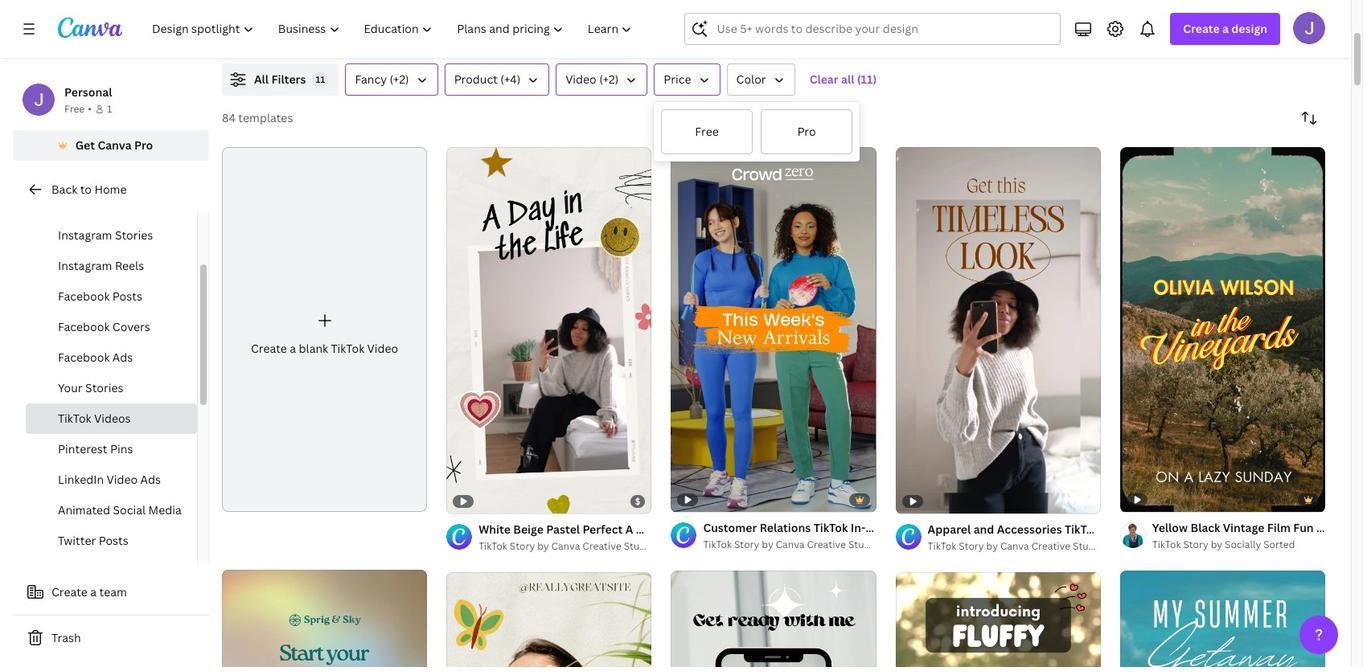 Task type: locate. For each thing, give the bounding box(es) containing it.
1 vertical spatial free
[[695, 124, 719, 139]]

1 instagram from the top
[[58, 197, 112, 212]]

1 vertical spatial instagram
[[58, 228, 112, 243]]

0 vertical spatial free
[[64, 102, 85, 116]]

facebook down instagram reels
[[58, 289, 110, 304]]

blank
[[299, 341, 328, 356]]

1 horizontal spatial free
[[695, 124, 719, 139]]

animated
[[58, 503, 110, 518]]

1 facebook from the top
[[58, 289, 110, 304]]

1 horizontal spatial create
[[251, 341, 287, 356]]

a left blank
[[290, 341, 296, 356]]

life
[[694, 522, 714, 537]]

facebook
[[58, 289, 110, 304], [58, 319, 110, 335], [58, 350, 110, 365]]

2 instagram from the top
[[58, 228, 112, 243]]

stories for your stories
[[85, 381, 124, 396]]

clear all (11) button
[[802, 64, 885, 96]]

0 vertical spatial instagram
[[58, 197, 112, 212]]

a inside create a blank tiktok video element
[[290, 341, 296, 356]]

all filters
[[254, 72, 306, 87]]

2 vertical spatial a
[[90, 585, 97, 600]]

create
[[1184, 21, 1220, 36], [251, 341, 287, 356], [51, 585, 88, 600]]

0 horizontal spatial free
[[64, 102, 85, 116]]

1 vertical spatial create
[[251, 341, 287, 356]]

None search field
[[685, 13, 1061, 45]]

1 horizontal spatial pro
[[798, 124, 816, 139]]

instagram reels
[[58, 258, 144, 274]]

a left team
[[90, 585, 97, 600]]

stories down facebook ads link
[[85, 381, 124, 396]]

social
[[113, 503, 146, 518]]

pro
[[798, 124, 816, 139], [134, 138, 153, 153]]

2 horizontal spatial a
[[1223, 21, 1229, 36]]

2 vertical spatial posts
[[99, 533, 129, 549]]

studio
[[849, 538, 879, 552], [624, 540, 655, 553], [1073, 540, 1104, 553]]

posts down reels
[[112, 289, 142, 304]]

studio for middle tiktok story by canva creative studio link
[[849, 538, 879, 552]]

(+2) right fancy
[[390, 72, 409, 87]]

(+2) inside button
[[390, 72, 409, 87]]

trash
[[51, 631, 81, 646]]

free
[[64, 102, 85, 116], [695, 124, 719, 139]]

create left the design
[[1184, 21, 1220, 36]]

posts for instagram posts
[[115, 197, 145, 212]]

product
[[454, 72, 498, 87]]

facebook covers link
[[26, 312, 197, 343]]

studio for the right tiktok story by canva creative studio link
[[1073, 540, 1104, 553]]

0 vertical spatial facebook
[[58, 289, 110, 304]]

linkedin
[[58, 472, 104, 487]]

1 horizontal spatial tiktok story by canva creative studio
[[928, 540, 1104, 553]]

facebook up facebook ads
[[58, 319, 110, 335]]

create left team
[[51, 585, 88, 600]]

0 horizontal spatial tiktok story by canva creative studio
[[703, 538, 879, 552]]

posts down animated social media link
[[99, 533, 129, 549]]

(+2)
[[390, 72, 409, 87], [599, 72, 619, 87]]

video right the life
[[754, 522, 786, 537]]

video down pins
[[107, 472, 138, 487]]

tiktok video templates image
[[983, 0, 1326, 44]]

back to home link
[[13, 174, 209, 206]]

video inside linkedin video ads link
[[107, 472, 138, 487]]

2 vertical spatial create
[[51, 585, 88, 600]]

templates
[[238, 110, 293, 125]]

tiktok
[[331, 341, 365, 356], [58, 411, 91, 426], [717, 522, 752, 537], [703, 538, 732, 552], [1153, 538, 1181, 552], [479, 540, 507, 553], [928, 540, 957, 553]]

free inside free button
[[695, 124, 719, 139]]

ads down the covers
[[112, 350, 133, 365]]

free left •
[[64, 102, 85, 116]]

instagram inside instagram posts link
[[58, 197, 112, 212]]

story for the right tiktok story by canva creative studio link
[[959, 540, 984, 553]]

0 horizontal spatial (+2)
[[390, 72, 409, 87]]

tiktok story by canva creative studio link
[[703, 537, 879, 553], [479, 539, 655, 555], [928, 539, 1104, 555]]

reels
[[115, 258, 144, 274]]

0 horizontal spatial ads
[[112, 350, 133, 365]]

3 facebook from the top
[[58, 350, 110, 365]]

create a blank tiktok video
[[251, 341, 398, 356]]

jacob simon image
[[1294, 12, 1326, 44]]

0 horizontal spatial a
[[90, 585, 97, 600]]

2 (+2) from the left
[[599, 72, 619, 87]]

0 horizontal spatial studio
[[624, 540, 655, 553]]

1 (+2) from the left
[[390, 72, 409, 87]]

white
[[479, 522, 511, 537]]

video inside create a blank tiktok video element
[[367, 341, 398, 356]]

by inside the tiktok story by socially sorted link
[[1211, 538, 1223, 552]]

1 vertical spatial posts
[[112, 289, 142, 304]]

facebook ads
[[58, 350, 133, 365]]

instagram inside instagram reels link
[[58, 258, 112, 274]]

0 horizontal spatial pro
[[134, 138, 153, 153]]

product (+4)
[[454, 72, 521, 87]]

story for the tiktok story by socially sorted link at the right of page
[[1184, 538, 1209, 552]]

linkedin video ads
[[58, 472, 161, 487]]

free for free
[[695, 124, 719, 139]]

1 horizontal spatial (+2)
[[599, 72, 619, 87]]

0 vertical spatial ads
[[112, 350, 133, 365]]

posts up instagram stories link
[[115, 197, 145, 212]]

perfect
[[583, 522, 623, 537]]

creative
[[807, 538, 846, 552], [583, 540, 622, 553], [1032, 540, 1071, 553]]

stories
[[115, 228, 153, 243], [85, 381, 124, 396]]

video (+2) button
[[556, 64, 648, 96]]

tiktok story by socially sorted
[[1153, 538, 1295, 552]]

instagram inside instagram stories link
[[58, 228, 112, 243]]

by
[[762, 538, 774, 552], [1211, 538, 1223, 552], [537, 540, 549, 553], [987, 540, 998, 553]]

canva inside button
[[98, 138, 132, 153]]

0 vertical spatial create
[[1184, 21, 1220, 36]]

video
[[566, 72, 597, 87], [367, 341, 398, 356], [107, 472, 138, 487], [754, 522, 786, 537]]

1 horizontal spatial creative
[[807, 538, 846, 552]]

11 filter options selected element
[[312, 72, 329, 88]]

twitter
[[58, 533, 96, 549]]

a inside create a team button
[[90, 585, 97, 600]]

a left the design
[[1223, 21, 1229, 36]]

pro up back to home link
[[134, 138, 153, 153]]

(+2) inside button
[[599, 72, 619, 87]]

instagram reels link
[[26, 251, 197, 282]]

get
[[75, 138, 95, 153]]

fancy
[[355, 72, 387, 87]]

a
[[1223, 21, 1229, 36], [290, 341, 296, 356], [90, 585, 97, 600]]

1 horizontal spatial tiktok story by canva creative studio link
[[703, 537, 879, 553]]

free down price button
[[695, 124, 719, 139]]

0 vertical spatial posts
[[115, 197, 145, 212]]

2 horizontal spatial create
[[1184, 21, 1220, 36]]

socially
[[1225, 538, 1262, 552]]

animated social media link
[[26, 496, 197, 526]]

1 horizontal spatial studio
[[849, 538, 879, 552]]

video right (+4) at the top of the page
[[566, 72, 597, 87]]

all
[[254, 72, 269, 87]]

pinterest pins
[[58, 442, 133, 457]]

tiktok story by canva creative studio
[[703, 538, 879, 552], [928, 540, 1104, 553]]

(+2) left "price"
[[599, 72, 619, 87]]

animated social media
[[58, 503, 182, 518]]

create a blank tiktok video link
[[222, 147, 427, 512]]

pro down clear
[[798, 124, 816, 139]]

2 horizontal spatial creative
[[1032, 540, 1071, 553]]

create a team button
[[13, 577, 209, 609]]

tiktok videos
[[58, 411, 131, 426]]

posts
[[115, 197, 145, 212], [112, 289, 142, 304], [99, 533, 129, 549]]

video inside white beige pastel perfect a day in the life tiktok video tiktok story by canva creative studio
[[754, 522, 786, 537]]

day
[[636, 522, 657, 537]]

stories up reels
[[115, 228, 153, 243]]

all
[[841, 72, 855, 87]]

product (+4) button
[[445, 64, 550, 96]]

create inside button
[[51, 585, 88, 600]]

create inside dropdown button
[[1184, 21, 1220, 36]]

ads
[[112, 350, 133, 365], [140, 472, 161, 487]]

studio inside white beige pastel perfect a day in the life tiktok video tiktok story by canva creative studio
[[624, 540, 655, 553]]

0 horizontal spatial create
[[51, 585, 88, 600]]

0 vertical spatial stories
[[115, 228, 153, 243]]

2 vertical spatial facebook
[[58, 350, 110, 365]]

1 horizontal spatial a
[[290, 341, 296, 356]]

fancy (+2) button
[[345, 64, 438, 96]]

story inside white beige pastel perfect a day in the life tiktok video tiktok story by canva creative studio
[[510, 540, 535, 553]]

create a blank tiktok video element
[[222, 147, 427, 512]]

linkedin video ads link
[[26, 465, 197, 496]]

filters
[[271, 72, 306, 87]]

creative for middle tiktok story by canva creative studio link
[[807, 538, 846, 552]]

3 instagram from the top
[[58, 258, 112, 274]]

instagram for instagram posts
[[58, 197, 112, 212]]

1 vertical spatial facebook
[[58, 319, 110, 335]]

create left blank
[[251, 341, 287, 356]]

creative inside white beige pastel perfect a day in the life tiktok video tiktok story by canva creative studio
[[583, 540, 622, 553]]

2 facebook from the top
[[58, 319, 110, 335]]

instagram stories
[[58, 228, 153, 243]]

price
[[664, 72, 691, 87]]

2 horizontal spatial studio
[[1073, 540, 1104, 553]]

1 vertical spatial a
[[290, 341, 296, 356]]

video right blank
[[367, 341, 398, 356]]

2 vertical spatial instagram
[[58, 258, 112, 274]]

(+2) for fancy (+2)
[[390, 72, 409, 87]]

0 vertical spatial a
[[1223, 21, 1229, 36]]

instagram for instagram stories
[[58, 228, 112, 243]]

1 horizontal spatial ads
[[140, 472, 161, 487]]

pinterest
[[58, 442, 107, 457]]

canva
[[98, 138, 132, 153], [776, 538, 805, 552], [551, 540, 580, 553], [1001, 540, 1030, 553]]

ads up media
[[140, 472, 161, 487]]

facebook up your stories
[[58, 350, 110, 365]]

0 horizontal spatial creative
[[583, 540, 622, 553]]

1 vertical spatial stories
[[85, 381, 124, 396]]

a inside create a design dropdown button
[[1223, 21, 1229, 36]]

color button
[[727, 64, 795, 96]]



Task type: describe. For each thing, give the bounding box(es) containing it.
2 horizontal spatial tiktok story by canva creative studio link
[[928, 539, 1104, 555]]

color
[[737, 72, 766, 87]]

a for team
[[90, 585, 97, 600]]

the
[[673, 522, 691, 537]]

videos
[[94, 411, 131, 426]]

pro button
[[760, 109, 854, 155]]

back to home
[[51, 182, 127, 197]]

story for middle tiktok story by canva creative studio link
[[734, 538, 760, 552]]

$
[[635, 495, 641, 507]]

•
[[88, 102, 92, 116]]

facebook for facebook ads
[[58, 350, 110, 365]]

twitter posts link
[[26, 526, 197, 557]]

a for design
[[1223, 21, 1229, 36]]

84
[[222, 110, 236, 125]]

facebook posts link
[[26, 282, 197, 312]]

free •
[[64, 102, 92, 116]]

stories for instagram stories
[[115, 228, 153, 243]]

home
[[94, 182, 127, 197]]

back
[[51, 182, 77, 197]]

sorted
[[1264, 538, 1295, 552]]

facebook posts
[[58, 289, 142, 304]]

create for create a team
[[51, 585, 88, 600]]

create a team
[[51, 585, 127, 600]]

instagram posts
[[58, 197, 145, 212]]

media
[[148, 503, 182, 518]]

(11)
[[857, 72, 877, 87]]

84 templates
[[222, 110, 293, 125]]

create for create a design
[[1184, 21, 1220, 36]]

facebook for facebook covers
[[58, 319, 110, 335]]

facebook covers
[[58, 319, 150, 335]]

canva inside white beige pastel perfect a day in the life tiktok video tiktok story by canva creative studio
[[551, 540, 580, 553]]

fancy (+2)
[[355, 72, 409, 87]]

clear all (11)
[[810, 72, 877, 87]]

1
[[107, 102, 112, 116]]

instagram stories link
[[26, 220, 197, 251]]

(+2) for video (+2)
[[599, 72, 619, 87]]

(+4)
[[501, 72, 521, 87]]

11
[[316, 73, 325, 85]]

tiktok story by canva creative studio for the right tiktok story by canva creative studio link
[[928, 540, 1104, 553]]

instagram for instagram reels
[[58, 258, 112, 274]]

tiktok story by socially sorted link
[[1153, 537, 1326, 553]]

creative for the right tiktok story by canva creative studio link
[[1032, 540, 1071, 553]]

video inside video (+2) button
[[566, 72, 597, 87]]

white beige pastel perfect a day in the life tiktok video link
[[479, 521, 786, 539]]

design
[[1232, 21, 1268, 36]]

your stories
[[58, 381, 124, 396]]

1 vertical spatial ads
[[140, 472, 161, 487]]

team
[[99, 585, 127, 600]]

trash link
[[13, 623, 209, 655]]

your stories link
[[26, 373, 197, 404]]

facebook ads link
[[26, 343, 197, 373]]

posts for twitter posts
[[99, 533, 129, 549]]

personal
[[64, 84, 112, 100]]

covers
[[112, 319, 150, 335]]

tiktok story by canva creative studio for middle tiktok story by canva creative studio link
[[703, 538, 879, 552]]

in
[[660, 522, 670, 537]]

pinterest pins link
[[26, 434, 197, 465]]

white beige pastel perfect a day in the life tiktok video tiktok story by canva creative studio
[[479, 522, 786, 553]]

free button
[[660, 109, 754, 155]]

get canva pro button
[[13, 130, 209, 161]]

a for blank
[[290, 341, 296, 356]]

video (+2)
[[566, 72, 619, 87]]

get canva pro
[[75, 138, 153, 153]]

your
[[58, 381, 83, 396]]

price button
[[654, 64, 720, 96]]

Sort by button
[[1294, 102, 1326, 134]]

by inside white beige pastel perfect a day in the life tiktok video tiktok story by canva creative studio
[[537, 540, 549, 553]]

a
[[626, 522, 633, 537]]

pins
[[110, 442, 133, 457]]

twitter posts
[[58, 533, 129, 549]]

posts for facebook posts
[[112, 289, 142, 304]]

create a design
[[1184, 21, 1268, 36]]

instagram posts link
[[26, 190, 197, 220]]

free for free •
[[64, 102, 85, 116]]

top level navigation element
[[142, 13, 646, 45]]

create a design button
[[1171, 13, 1281, 45]]

clear
[[810, 72, 839, 87]]

pastel
[[546, 522, 580, 537]]

create for create a blank tiktok video
[[251, 341, 287, 356]]

beige
[[513, 522, 544, 537]]

to
[[80, 182, 92, 197]]

0 horizontal spatial tiktok story by canva creative studio link
[[479, 539, 655, 555]]

facebook for facebook posts
[[58, 289, 110, 304]]

Search search field
[[717, 14, 1051, 44]]



Task type: vqa. For each thing, say whether or not it's contained in the screenshot.
Video (+2) 'button'
yes



